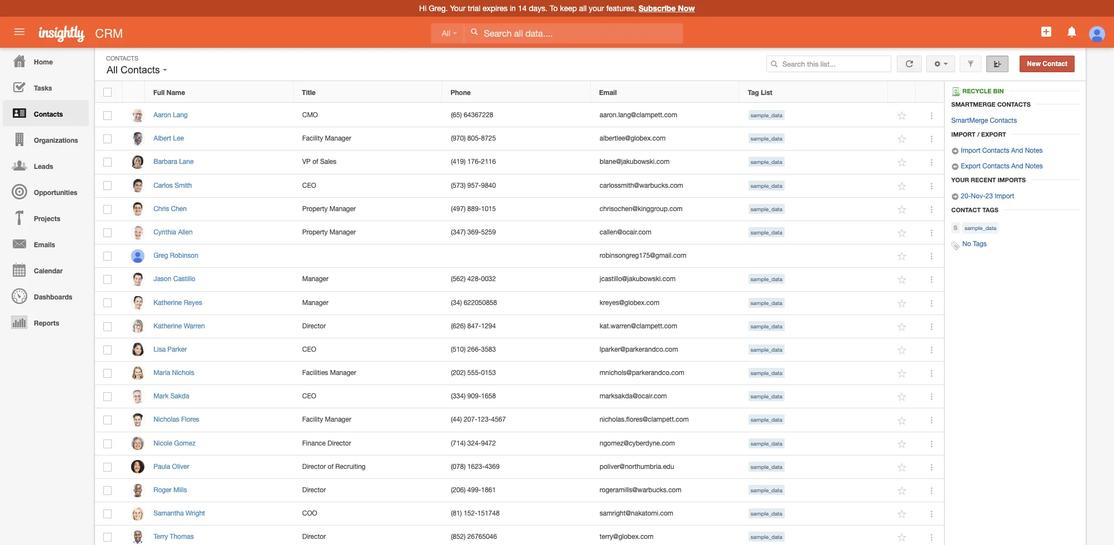 Task type: vqa. For each thing, say whether or not it's contained in the screenshot.


Task type: locate. For each thing, give the bounding box(es) containing it.
1 property manager cell from the top
[[294, 198, 443, 221]]

1 follow image from the top
[[897, 322, 908, 332]]

ceo up facilities
[[302, 345, 316, 353]]

1 vertical spatial property manager
[[302, 228, 356, 236]]

circle arrow left image
[[952, 163, 959, 171]]

emails
[[34, 241, 55, 249]]

cell
[[294, 245, 443, 268], [443, 245, 591, 268], [740, 245, 889, 268]]

14
[[518, 4, 527, 13]]

1 vertical spatial facility manager cell
[[294, 409, 443, 432]]

facility manager cell for (970)
[[294, 127, 443, 151]]

facility manager cell
[[294, 127, 443, 151], [294, 409, 443, 432]]

smartmerge up the /
[[952, 117, 988, 125]]

1 vertical spatial all
[[107, 64, 118, 76]]

14 row from the top
[[95, 385, 944, 409]]

new contact link
[[1020, 56, 1075, 72]]

row group
[[95, 104, 944, 545]]

3583
[[481, 345, 496, 353]]

director for the director cell related to (626)
[[302, 322, 326, 330]]

None checkbox
[[104, 134, 112, 143], [104, 181, 112, 190], [104, 205, 112, 214], [104, 252, 112, 261], [104, 275, 112, 284], [104, 345, 112, 354], [104, 463, 112, 472], [104, 134, 112, 143], [104, 181, 112, 190], [104, 205, 112, 214], [104, 252, 112, 261], [104, 275, 112, 284], [104, 345, 112, 354], [104, 463, 112, 472]]

katherine up lisa parker
[[154, 322, 182, 330]]

terry@globex.com cell
[[591, 526, 740, 545]]

1 column header from the left
[[888, 82, 916, 103]]

column header down refresh list icon at the right top
[[888, 82, 916, 103]]

notes inside import contacts and notes link
[[1025, 147, 1043, 155]]

2 manager cell from the top
[[294, 291, 443, 315]]

1 facility from the top
[[302, 135, 323, 142]]

facility manager cell up sales
[[294, 127, 443, 151]]

your down circle arrow left icon
[[952, 176, 969, 183]]

0 horizontal spatial your
[[450, 4, 466, 13]]

katherine down jason
[[154, 299, 182, 306]]

622050858
[[464, 299, 497, 306]]

import right the 23
[[995, 192, 1015, 200]]

follow image for samright@nakatomi.com
[[897, 509, 908, 520]]

2 follow image from the top
[[897, 368, 908, 379]]

ceo cell down sales
[[294, 174, 443, 198]]

follow image for carlossmith@warbucks.com
[[897, 181, 908, 191]]

cmo
[[302, 111, 318, 119]]

reports link
[[3, 309, 89, 335]]

1 director cell from the top
[[294, 315, 443, 338]]

17 row from the top
[[95, 455, 944, 479]]

(510)
[[451, 345, 466, 353]]

nicole
[[154, 439, 172, 447]]

20-nov-23 import
[[959, 192, 1015, 200]]

sample_data for ngomez@cyberdyne.com
[[751, 440, 783, 446]]

notes up export contacts and notes
[[1025, 147, 1043, 155]]

contacts up organizations link
[[34, 110, 63, 118]]

5 follow image from the top
[[897, 204, 908, 215]]

director down "finance" on the bottom left of page
[[302, 463, 326, 470]]

1 horizontal spatial of
[[328, 463, 334, 470]]

(334)
[[451, 392, 466, 400]]

207-
[[464, 416, 478, 424]]

12 row from the top
[[95, 338, 944, 362]]

15 row from the top
[[95, 409, 944, 432]]

ceo
[[302, 181, 316, 189], [302, 345, 316, 353], [302, 392, 316, 400]]

3 row from the top
[[95, 127, 944, 151]]

(65) 64367228
[[451, 111, 493, 119]]

manager cell
[[294, 268, 443, 291], [294, 291, 443, 315]]

lisa parker link
[[154, 345, 192, 353]]

20 row from the top
[[95, 526, 944, 545]]

1 horizontal spatial your
[[952, 176, 969, 183]]

notes for export contacts and notes
[[1026, 162, 1043, 170]]

column header
[[888, 82, 916, 103], [916, 82, 944, 103]]

director inside director of recruiting cell
[[302, 463, 326, 470]]

all for all contacts
[[107, 64, 118, 76]]

smartmerge for smartmerge contacts
[[952, 117, 988, 125]]

follow image for callen@ocair.com
[[897, 228, 908, 238]]

3 follow image from the top
[[897, 392, 908, 402]]

(206)
[[451, 486, 466, 494]]

katherine reyes link
[[154, 299, 208, 306]]

row
[[95, 82, 944, 103], [95, 104, 944, 127], [95, 127, 944, 151], [95, 151, 944, 174], [95, 174, 944, 198], [95, 198, 944, 221], [95, 221, 944, 245], [95, 245, 944, 268], [95, 268, 944, 291], [95, 291, 944, 315], [95, 315, 944, 338], [95, 338, 944, 362], [95, 362, 944, 385], [95, 385, 944, 409], [95, 409, 944, 432], [95, 432, 944, 455], [95, 455, 944, 479], [95, 479, 944, 502], [95, 502, 944, 526], [95, 526, 944, 545]]

1 vertical spatial smartmerge
[[952, 117, 988, 125]]

smartmerge down recycle in the right of the page
[[952, 101, 996, 108]]

ceo cell
[[294, 174, 443, 198], [294, 338, 443, 362], [294, 385, 443, 409]]

finance director cell
[[294, 432, 443, 455]]

contacts up full
[[121, 64, 160, 76]]

follow image for kreyes@globex.com
[[897, 298, 908, 309]]

facility manager cell up director of recruiting cell
[[294, 409, 443, 432]]

ceo cell for (573)
[[294, 174, 443, 198]]

2 follow image from the top
[[897, 134, 908, 145]]

export right the /
[[982, 131, 1006, 138]]

0 horizontal spatial of
[[313, 158, 318, 166]]

follow image for nicholas.flores@clampett.com
[[897, 415, 908, 426]]

greg
[[154, 252, 168, 260]]

follow image for marksakda@ocair.com
[[897, 392, 908, 402]]

row containing chris chen
[[95, 198, 944, 221]]

1 manager cell from the top
[[294, 268, 443, 291]]

import for import contacts and notes
[[961, 147, 981, 155]]

ceo cell up the facilities manager at the bottom left of the page
[[294, 338, 443, 362]]

0 vertical spatial and
[[1012, 147, 1024, 155]]

(714) 324-9472 cell
[[443, 432, 591, 455]]

2 vertical spatial ceo cell
[[294, 385, 443, 409]]

0 vertical spatial your
[[450, 4, 466, 13]]

2 ceo cell from the top
[[294, 338, 443, 362]]

all down the greg.
[[442, 29, 451, 38]]

(347) 369-5259 cell
[[443, 221, 591, 245]]

11 follow image from the top
[[897, 415, 908, 426]]

1 cell from the left
[[294, 245, 443, 268]]

follow image
[[897, 322, 908, 332], [897, 368, 908, 379], [897, 392, 908, 402], [897, 462, 908, 473], [897, 509, 908, 520], [897, 532, 908, 543]]

16 row from the top
[[95, 432, 944, 455]]

0 vertical spatial import
[[952, 131, 976, 138]]

1 horizontal spatial export
[[982, 131, 1006, 138]]

1 smartmerge from the top
[[952, 101, 996, 108]]

4 follow image from the top
[[897, 462, 908, 473]]

957-
[[468, 181, 481, 189]]

export right circle arrow left icon
[[961, 162, 981, 170]]

(078) 1623-4369
[[451, 463, 500, 470]]

20-
[[961, 192, 971, 200]]

kat.warren@clampett.com cell
[[591, 315, 740, 338]]

2 property manager from the top
[[302, 228, 356, 236]]

(852) 26765046 cell
[[443, 526, 591, 545]]

7 row from the top
[[95, 221, 944, 245]]

(81) 152-151748 cell
[[443, 502, 591, 526]]

nicholas.flores@clampett.com cell
[[591, 409, 740, 432]]

dashboards
[[34, 293, 72, 301]]

row containing nicole gomez
[[95, 432, 944, 455]]

follow image
[[897, 111, 908, 121], [897, 134, 908, 145], [897, 157, 908, 168], [897, 181, 908, 191], [897, 204, 908, 215], [897, 228, 908, 238], [897, 251, 908, 262], [897, 275, 908, 285], [897, 298, 908, 309], [897, 345, 908, 356], [897, 415, 908, 426], [897, 439, 908, 449], [897, 486, 908, 496]]

row containing katherine reyes
[[95, 291, 944, 315]]

0 vertical spatial of
[[313, 158, 318, 166]]

1 property from the top
[[302, 205, 328, 213]]

sample_data for aaron.lang@clampett.com
[[751, 112, 783, 118]]

2 katherine from the top
[[154, 322, 182, 330]]

nicholas
[[154, 416, 179, 424]]

(573) 957-9840
[[451, 181, 496, 189]]

1658
[[481, 392, 496, 400]]

0 vertical spatial contact
[[1043, 60, 1068, 68]]

import left the /
[[952, 131, 976, 138]]

3 cell from the left
[[740, 245, 889, 268]]

2 facility manager from the top
[[302, 416, 351, 424]]

6 row from the top
[[95, 198, 944, 221]]

albert lee
[[154, 135, 184, 142]]

barbara lane link
[[154, 158, 199, 166]]

ngomez@cyberdyne.com
[[600, 439, 675, 447]]

name
[[167, 88, 185, 97]]

(419) 176-2116 cell
[[443, 151, 591, 174]]

nichols
[[172, 369, 194, 377]]

of right "vp"
[[313, 158, 318, 166]]

facilities manager cell
[[294, 362, 443, 385]]

5 row from the top
[[95, 174, 944, 198]]

full
[[153, 88, 165, 97]]

samantha wright link
[[154, 510, 211, 517]]

(206) 499-1861 cell
[[443, 479, 591, 502]]

wright
[[186, 510, 205, 517]]

0 vertical spatial ceo cell
[[294, 174, 443, 198]]

robinsongreg175@gmail.com
[[600, 252, 687, 260]]

lang
[[173, 111, 188, 119]]

mark sakda
[[154, 392, 189, 400]]

0 vertical spatial facility manager
[[302, 135, 351, 142]]

12 follow image from the top
[[897, 439, 908, 449]]

4 follow image from the top
[[897, 181, 908, 191]]

property for allen
[[302, 228, 328, 236]]

2 vertical spatial director cell
[[294, 526, 443, 545]]

4 row from the top
[[95, 151, 944, 174]]

contacts
[[106, 55, 138, 62], [121, 64, 160, 76], [34, 110, 63, 118], [990, 117, 1017, 125], [983, 147, 1010, 155], [983, 162, 1010, 170]]

facility manager up finance director
[[302, 416, 351, 424]]

katherine for katherine warren
[[154, 322, 182, 330]]

2 smartmerge from the top
[[952, 117, 988, 125]]

3 ceo from the top
[[302, 392, 316, 400]]

(510) 266-3583 cell
[[443, 338, 591, 362]]

1 vertical spatial notes
[[1026, 162, 1043, 170]]

1 vertical spatial ceo cell
[[294, 338, 443, 362]]

2116
[[481, 158, 496, 166]]

None checkbox
[[103, 88, 112, 97], [104, 111, 112, 120], [104, 158, 112, 167], [104, 228, 112, 237], [104, 299, 112, 307], [104, 322, 112, 331], [104, 369, 112, 378], [104, 392, 112, 401], [104, 416, 112, 425], [104, 439, 112, 448], [104, 486, 112, 495], [104, 509, 112, 518], [104, 533, 112, 542], [103, 88, 112, 97], [104, 111, 112, 120], [104, 158, 112, 167], [104, 228, 112, 237], [104, 299, 112, 307], [104, 322, 112, 331], [104, 369, 112, 378], [104, 392, 112, 401], [104, 416, 112, 425], [104, 439, 112, 448], [104, 486, 112, 495], [104, 509, 112, 518], [104, 533, 112, 542]]

2 vertical spatial import
[[995, 192, 1015, 200]]

director of recruiting
[[302, 463, 366, 470]]

row containing katherine warren
[[95, 315, 944, 338]]

marksakda@ocair.com cell
[[591, 385, 740, 409]]

1 vertical spatial ceo
[[302, 345, 316, 353]]

subscribe
[[639, 3, 676, 13]]

1 vertical spatial facility manager
[[302, 416, 351, 424]]

9 row from the top
[[95, 268, 944, 291]]

(65)
[[451, 111, 462, 119]]

tag
[[748, 88, 759, 97]]

19 row from the top
[[95, 502, 944, 526]]

and up imports
[[1012, 162, 1024, 170]]

all down the crm
[[107, 64, 118, 76]]

8 row from the top
[[95, 245, 944, 268]]

contacts for import contacts and notes
[[983, 147, 1010, 155]]

tags
[[973, 240, 987, 248]]

full name
[[153, 88, 185, 97]]

all contacts button
[[104, 62, 170, 78]]

row containing paula oliver
[[95, 455, 944, 479]]

(34)
[[451, 299, 462, 306]]

0 horizontal spatial contact
[[952, 206, 981, 213]]

contacts inside button
[[121, 64, 160, 76]]

roger
[[154, 486, 172, 494]]

manager for (347)
[[330, 228, 356, 236]]

2 facility from the top
[[302, 416, 323, 424]]

samright@nakatomi.com
[[600, 510, 674, 517]]

2 director cell from the top
[[294, 479, 443, 502]]

23
[[986, 192, 993, 200]]

10 follow image from the top
[[897, 345, 908, 356]]

3 director cell from the top
[[294, 526, 443, 545]]

list
[[761, 88, 773, 97]]

0 vertical spatial property manager
[[302, 205, 356, 213]]

1 ceo from the top
[[302, 181, 316, 189]]

(626) 847-1294 cell
[[443, 315, 591, 338]]

sample_data for carlossmith@warbucks.com
[[751, 182, 783, 189]]

row containing jason castillo
[[95, 268, 944, 291]]

director up coo
[[302, 486, 326, 494]]

director up facilities
[[302, 322, 326, 330]]

director down coo
[[302, 533, 326, 541]]

row containing albert lee
[[95, 127, 944, 151]]

0 vertical spatial all
[[442, 29, 451, 38]]

katherine for katherine reyes
[[154, 299, 182, 306]]

sample_data for lparker@parkerandco.com
[[751, 346, 783, 353]]

1 horizontal spatial all
[[442, 29, 451, 38]]

0 vertical spatial facility manager cell
[[294, 127, 443, 151]]

0 vertical spatial ceo
[[302, 181, 316, 189]]

carlossmith@warbucks.com cell
[[591, 174, 740, 198]]

2 facility manager cell from the top
[[294, 409, 443, 432]]

mnichols@parkerandco.com cell
[[591, 362, 740, 385]]

1 vertical spatial import
[[961, 147, 981, 155]]

show list view filters image
[[967, 60, 975, 68]]

1 row from the top
[[95, 82, 944, 103]]

11 row from the top
[[95, 315, 944, 338]]

of left recruiting
[[328, 463, 334, 470]]

follow image for poliver@northumbria.edu
[[897, 462, 908, 473]]

notes for import contacts and notes
[[1025, 147, 1043, 155]]

(078) 1623-4369 cell
[[443, 455, 591, 479]]

ngomez@cyberdyne.com cell
[[591, 432, 740, 455]]

1 follow image from the top
[[897, 111, 908, 121]]

1 horizontal spatial contact
[[1043, 60, 1068, 68]]

navigation
[[0, 48, 89, 335]]

no tags link
[[963, 240, 987, 248]]

facility down "cmo"
[[302, 135, 323, 142]]

circle arrow right image
[[952, 193, 959, 201]]

column header down cog image
[[916, 82, 944, 103]]

carlos
[[154, 181, 173, 189]]

0 vertical spatial facility
[[302, 135, 323, 142]]

1 vertical spatial property
[[302, 228, 328, 236]]

(573) 957-9840 cell
[[443, 174, 591, 198]]

facility for lee
[[302, 135, 323, 142]]

albertlee@globex.com cell
[[591, 127, 740, 151]]

robinsongreg175@gmail.com cell
[[591, 245, 740, 268]]

7 follow image from the top
[[897, 251, 908, 262]]

notes
[[1025, 147, 1043, 155], [1026, 162, 1043, 170]]

sample_data for blane@jakubowski.com
[[751, 159, 783, 165]]

0032
[[481, 275, 496, 283]]

contacts up export contacts and notes link at the right
[[983, 147, 1010, 155]]

and for import contacts and notes
[[1012, 147, 1024, 155]]

ceo cell down the facilities manager at the bottom left of the page
[[294, 385, 443, 409]]

13 row from the top
[[95, 362, 944, 385]]

0 horizontal spatial all
[[107, 64, 118, 76]]

2 property manager cell from the top
[[294, 221, 443, 245]]

1 facility manager from the top
[[302, 135, 351, 142]]

sample_data for terry@globex.com
[[751, 534, 783, 540]]

(970) 805-8725 cell
[[443, 127, 591, 151]]

(626)
[[451, 322, 466, 330]]

row containing full name
[[95, 82, 944, 103]]

1 vertical spatial facility
[[302, 416, 323, 424]]

lisa
[[154, 345, 166, 353]]

follow image for ngomez@cyberdyne.com
[[897, 439, 908, 449]]

hi greg. your trial expires in 14 days. to keep all your features, subscribe now
[[419, 3, 695, 13]]

property manager
[[302, 205, 356, 213], [302, 228, 356, 236]]

6 follow image from the top
[[897, 228, 908, 238]]

cynthia allen
[[154, 228, 193, 236]]

(202) 555-0153 cell
[[443, 362, 591, 385]]

manager
[[325, 135, 351, 142], [330, 205, 356, 213], [330, 228, 356, 236], [302, 275, 329, 283], [302, 299, 329, 306], [330, 369, 356, 377], [325, 416, 351, 424]]

0 vertical spatial smartmerge
[[952, 101, 996, 108]]

(497) 889-1015 cell
[[443, 198, 591, 221]]

no tags
[[963, 240, 987, 248]]

2 notes from the top
[[1026, 162, 1043, 170]]

property manager cell for (497)
[[294, 198, 443, 221]]

facility manager cell for (44)
[[294, 409, 443, 432]]

chrisochen@kinggroup.com cell
[[591, 198, 740, 221]]

your left the trial
[[450, 4, 466, 13]]

6 follow image from the top
[[897, 532, 908, 543]]

your
[[589, 4, 604, 13]]

0 vertical spatial director cell
[[294, 315, 443, 338]]

import right circle arrow right icon
[[961, 147, 981, 155]]

ceo down "vp"
[[302, 181, 316, 189]]

1 vertical spatial contact
[[952, 206, 981, 213]]

1 vertical spatial director cell
[[294, 479, 443, 502]]

refresh list image
[[904, 60, 915, 68]]

13 follow image from the top
[[897, 486, 908, 496]]

1 ceo cell from the top
[[294, 174, 443, 198]]

0 vertical spatial notes
[[1025, 147, 1043, 155]]

property manager cell for (347)
[[294, 221, 443, 245]]

contact down '20-'
[[952, 206, 981, 213]]

kreyes@globex.com
[[600, 299, 660, 306]]

3 ceo cell from the top
[[294, 385, 443, 409]]

152-
[[464, 510, 478, 517]]

property manager cell
[[294, 198, 443, 221], [294, 221, 443, 245]]

(202)
[[451, 369, 466, 377]]

cmo cell
[[294, 104, 443, 127]]

row containing maria nichols
[[95, 362, 944, 385]]

18 row from the top
[[95, 479, 944, 502]]

director up the director of recruiting in the left of the page
[[328, 439, 351, 447]]

5 follow image from the top
[[897, 509, 908, 520]]

8 follow image from the top
[[897, 275, 908, 285]]

1 vertical spatial and
[[1012, 162, 1024, 170]]

import inside import contacts and notes link
[[961, 147, 981, 155]]

176-
[[468, 158, 481, 166]]

jason
[[154, 275, 171, 283]]

vp of sales
[[302, 158, 337, 166]]

2 ceo from the top
[[302, 345, 316, 353]]

1 notes from the top
[[1025, 147, 1043, 155]]

samantha
[[154, 510, 184, 517]]

all contacts
[[107, 64, 163, 76]]

contact right new
[[1043, 60, 1068, 68]]

row containing lisa parker
[[95, 338, 944, 362]]

1 vertical spatial of
[[328, 463, 334, 470]]

2 row from the top
[[95, 104, 944, 127]]

import contacts and notes link
[[952, 147, 1043, 155]]

ceo down facilities
[[302, 392, 316, 400]]

all inside all link
[[442, 29, 451, 38]]

0 vertical spatial property
[[302, 205, 328, 213]]

and up export contacts and notes
[[1012, 147, 1024, 155]]

director cell for (852)
[[294, 526, 443, 545]]

(44)
[[451, 416, 462, 424]]

all inside all contacts button
[[107, 64, 118, 76]]

9472
[[481, 439, 496, 447]]

sample_data for poliver@northumbria.edu
[[751, 463, 783, 470]]

notes inside export contacts and notes link
[[1026, 162, 1043, 170]]

facility manager up sales
[[302, 135, 351, 142]]

manager cell for (562)
[[294, 268, 443, 291]]

10 row from the top
[[95, 291, 944, 315]]

maria
[[154, 369, 170, 377]]

director cell
[[294, 315, 443, 338], [294, 479, 443, 502], [294, 526, 443, 545]]

1 katherine from the top
[[154, 299, 182, 306]]

3 follow image from the top
[[897, 157, 908, 168]]

9 follow image from the top
[[897, 298, 908, 309]]

lee
[[173, 135, 184, 142]]

(078)
[[451, 463, 466, 470]]

0 vertical spatial katherine
[[154, 299, 182, 306]]

2 vertical spatial ceo
[[302, 392, 316, 400]]

2 property from the top
[[302, 228, 328, 236]]

contacts down import contacts and notes link
[[983, 162, 1010, 170]]

1 property manager from the top
[[302, 205, 356, 213]]

1 vertical spatial katherine
[[154, 322, 182, 330]]

maria nichols
[[154, 369, 194, 377]]

director for the director cell for (852)
[[302, 533, 326, 541]]

1 facility manager cell from the top
[[294, 127, 443, 151]]

1 vertical spatial export
[[961, 162, 981, 170]]

sample_data for samright@nakatomi.com
[[751, 510, 783, 517]]

(714) 324-9472
[[451, 439, 496, 447]]

director for (206) the director cell
[[302, 486, 326, 494]]

facility up "finance" on the bottom left of page
[[302, 416, 323, 424]]

(65) 64367228 cell
[[443, 104, 591, 127]]

(573)
[[451, 181, 466, 189]]

contacts down 'contacts'
[[990, 117, 1017, 125]]

facility manager for (44)
[[302, 416, 351, 424]]

Search this list... text field
[[767, 56, 892, 72]]

notes up imports
[[1026, 162, 1043, 170]]

all
[[579, 4, 587, 13]]

callen@ocair.com
[[600, 228, 652, 236]]



Task type: describe. For each thing, give the bounding box(es) containing it.
property manager for (497)
[[302, 205, 356, 213]]

lparker@parkerandco.com cell
[[591, 338, 740, 362]]

(714)
[[451, 439, 466, 447]]

and for export contacts and notes
[[1012, 162, 1024, 170]]

row containing nicholas flores
[[95, 409, 944, 432]]

aaron.lang@clampett.com cell
[[591, 104, 740, 127]]

(34) 622050858
[[451, 299, 497, 306]]

terry@globex.com
[[600, 533, 654, 541]]

reports
[[34, 319, 59, 327]]

smith
[[175, 181, 192, 189]]

kreyes@globex.com cell
[[591, 291, 740, 315]]

samantha wright
[[154, 510, 205, 517]]

smartmerge for smartmerge contacts
[[952, 101, 996, 108]]

889-
[[468, 205, 481, 213]]

contacts inside navigation
[[34, 110, 63, 118]]

follow image for blane@jakubowski.com
[[897, 157, 908, 168]]

jason castillo
[[154, 275, 195, 283]]

oliver
[[172, 463, 189, 470]]

follow image for mnichols@parkerandco.com
[[897, 368, 908, 379]]

nicholas flores
[[154, 416, 199, 424]]

director of recruiting cell
[[294, 455, 443, 479]]

director for director of recruiting
[[302, 463, 326, 470]]

import for import / export
[[952, 131, 976, 138]]

2 cell from the left
[[443, 245, 591, 268]]

499-
[[468, 486, 481, 494]]

tasks
[[34, 84, 52, 92]]

lane
[[179, 158, 194, 166]]

cog image
[[934, 60, 942, 68]]

projects
[[34, 214, 60, 223]]

row containing carlos smith
[[95, 174, 944, 198]]

white image
[[471, 28, 478, 36]]

contacts for smartmerge contacts
[[990, 117, 1017, 125]]

sample_data for albertlee@globex.com
[[751, 135, 783, 142]]

paula oliver link
[[154, 463, 195, 470]]

sakda
[[170, 392, 189, 400]]

(419) 176-2116
[[451, 158, 496, 166]]

sample_data for callen@ocair.com
[[751, 229, 783, 236]]

notifications image
[[1065, 25, 1079, 38]]

1294
[[481, 322, 496, 330]]

(334) 909-1658 cell
[[443, 385, 591, 409]]

follow image for kat.warren@clampett.com
[[897, 322, 908, 332]]

(44) 207-123-4567 cell
[[443, 409, 591, 432]]

ceo for parker
[[302, 345, 316, 353]]

coo cell
[[294, 502, 443, 526]]

export contacts and notes
[[959, 162, 1043, 170]]

sample_data for marksakda@ocair.com
[[751, 393, 783, 400]]

(626) 847-1294
[[451, 322, 496, 330]]

finance
[[302, 439, 326, 447]]

trial
[[468, 4, 481, 13]]

katherine reyes
[[154, 299, 202, 306]]

805-
[[468, 135, 481, 142]]

follow image for jcastillo@jakubowski.com
[[897, 275, 908, 285]]

director cell for (626)
[[294, 315, 443, 338]]

vp of sales cell
[[294, 151, 443, 174]]

follow image for aaron.lang@clampett.com
[[897, 111, 908, 121]]

428-
[[468, 275, 481, 283]]

your inside hi greg. your trial expires in 14 days. to keep all your features, subscribe now
[[450, 4, 466, 13]]

import inside 20-nov-23 import link
[[995, 192, 1015, 200]]

0 vertical spatial export
[[982, 131, 1006, 138]]

sample_data for kat.warren@clampett.com
[[751, 323, 783, 329]]

facility manager for (970)
[[302, 135, 351, 142]]

director cell for (206)
[[294, 479, 443, 502]]

chen
[[171, 205, 187, 213]]

roger mills
[[154, 486, 187, 494]]

row group containing aaron lang
[[95, 104, 944, 545]]

row containing greg robinson
[[95, 245, 944, 268]]

callen@ocair.com cell
[[591, 221, 740, 245]]

sample_data for mnichols@parkerandco.com
[[751, 369, 783, 376]]

2 column header from the left
[[916, 82, 944, 103]]

property manager for (347)
[[302, 228, 356, 236]]

home link
[[3, 48, 89, 74]]

facility for flores
[[302, 416, 323, 424]]

tags
[[983, 206, 999, 213]]

facilities
[[302, 369, 328, 377]]

follow image for lparker@parkerandco.com
[[897, 345, 908, 356]]

1623-
[[468, 463, 485, 470]]

sample_data for rogeramills@warbucks.com
[[751, 487, 783, 493]]

369-
[[468, 228, 481, 236]]

cynthia allen link
[[154, 228, 198, 236]]

tag list
[[748, 88, 773, 97]]

jcastillo@jakubowski.com cell
[[591, 268, 740, 291]]

sample_data for jcastillo@jakubowski.com
[[751, 276, 783, 282]]

in
[[510, 4, 516, 13]]

nicole gomez
[[154, 439, 196, 447]]

manager for (202)
[[330, 369, 356, 377]]

carlossmith@warbucks.com
[[600, 181, 683, 189]]

navigation containing home
[[0, 48, 89, 335]]

(347) 369-5259
[[451, 228, 496, 236]]

ceo for sakda
[[302, 392, 316, 400]]

sample_data for chrisochen@kinggroup.com
[[751, 205, 783, 212]]

of for director
[[328, 463, 334, 470]]

calendar link
[[3, 257, 89, 283]]

carlos smith link
[[154, 181, 198, 189]]

row containing aaron lang
[[95, 104, 944, 127]]

blane@jakubowski.com cell
[[591, 151, 740, 174]]

row containing cynthia allen
[[95, 221, 944, 245]]

property for chen
[[302, 205, 328, 213]]

rogeramills@warbucks.com cell
[[591, 479, 740, 502]]

poliver@northumbria.edu cell
[[591, 455, 740, 479]]

nicholas flores link
[[154, 416, 205, 424]]

terry
[[154, 533, 168, 541]]

robinson
[[170, 252, 198, 260]]

organizations
[[34, 136, 78, 144]]

Search all data.... text field
[[465, 23, 683, 43]]

follow image for albertlee@globex.com
[[897, 134, 908, 145]]

aaron lang link
[[154, 111, 193, 119]]

all for all
[[442, 29, 451, 38]]

tasks link
[[3, 74, 89, 100]]

carlos smith
[[154, 181, 192, 189]]

row containing roger mills
[[95, 479, 944, 502]]

circle arrow right image
[[952, 147, 959, 155]]

ceo for smith
[[302, 181, 316, 189]]

sales
[[320, 158, 337, 166]]

samright@nakatomi.com cell
[[591, 502, 740, 526]]

show sidebar image
[[994, 60, 1002, 68]]

1 vertical spatial your
[[952, 176, 969, 183]]

albertlee@globex.com
[[600, 135, 666, 142]]

mnichols@parkerandco.com
[[600, 369, 685, 377]]

warren
[[184, 322, 205, 330]]

0 horizontal spatial export
[[961, 162, 981, 170]]

parker
[[168, 345, 187, 353]]

contacts up 'all contacts'
[[106, 55, 138, 62]]

mills
[[173, 486, 187, 494]]

director inside finance director cell
[[328, 439, 351, 447]]

ceo cell for (334)
[[294, 385, 443, 409]]

5259
[[481, 228, 496, 236]]

8725
[[481, 135, 496, 142]]

4567
[[491, 416, 506, 424]]

manager for (970)
[[325, 135, 351, 142]]

no
[[963, 240, 971, 248]]

(562) 428-0032 cell
[[443, 268, 591, 291]]

search image
[[771, 60, 778, 68]]

katherine warren link
[[154, 322, 210, 330]]

recycle bin link
[[952, 87, 1010, 96]]

row containing terry thomas
[[95, 526, 944, 545]]

row containing samantha wright
[[95, 502, 944, 526]]

row containing mark sakda
[[95, 385, 944, 409]]

sample_data for nicholas.flores@clampett.com
[[751, 416, 783, 423]]

castillo
[[173, 275, 195, 283]]

manager for (497)
[[330, 205, 356, 213]]

4369
[[485, 463, 500, 470]]

manager cell for (34)
[[294, 291, 443, 315]]

follow image for terry@globex.com
[[897, 532, 908, 543]]

allen
[[178, 228, 193, 236]]

home
[[34, 58, 53, 66]]

gomez
[[174, 439, 196, 447]]

123-
[[478, 416, 491, 424]]

smartmerge contacts
[[952, 117, 1017, 125]]

of for vp
[[313, 158, 318, 166]]

follow image for rogeramills@warbucks.com
[[897, 486, 908, 496]]

(497) 889-1015
[[451, 205, 496, 213]]

sample_data for kreyes@globex.com
[[751, 299, 783, 306]]

/
[[978, 131, 980, 138]]

lparker@parkerandco.com
[[600, 345, 678, 353]]

follow image for chrisochen@kinggroup.com
[[897, 204, 908, 215]]

facilities manager
[[302, 369, 356, 377]]

import contacts and notes
[[959, 147, 1043, 155]]

manager for (44)
[[325, 416, 351, 424]]

contact inside "link"
[[1043, 60, 1068, 68]]

title
[[302, 88, 316, 97]]

follow image for robinsongreg175@gmail.com
[[897, 251, 908, 262]]

(34) 622050858 cell
[[443, 291, 591, 315]]

leads link
[[3, 152, 89, 178]]

contacts for all contacts
[[121, 64, 160, 76]]

marksakda@ocair.com
[[600, 392, 667, 400]]

chris
[[154, 205, 169, 213]]

keep
[[560, 4, 577, 13]]

phone
[[451, 88, 471, 97]]

contacts for export contacts and notes
[[983, 162, 1010, 170]]

row containing barbara lane
[[95, 151, 944, 174]]

ceo cell for (510)
[[294, 338, 443, 362]]

terry thomas
[[154, 533, 194, 541]]

new
[[1027, 60, 1041, 68]]

847-
[[468, 322, 481, 330]]

(44) 207-123-4567
[[451, 416, 506, 424]]

chrisochen@kinggroup.com
[[600, 205, 683, 213]]

0153
[[481, 369, 496, 377]]



